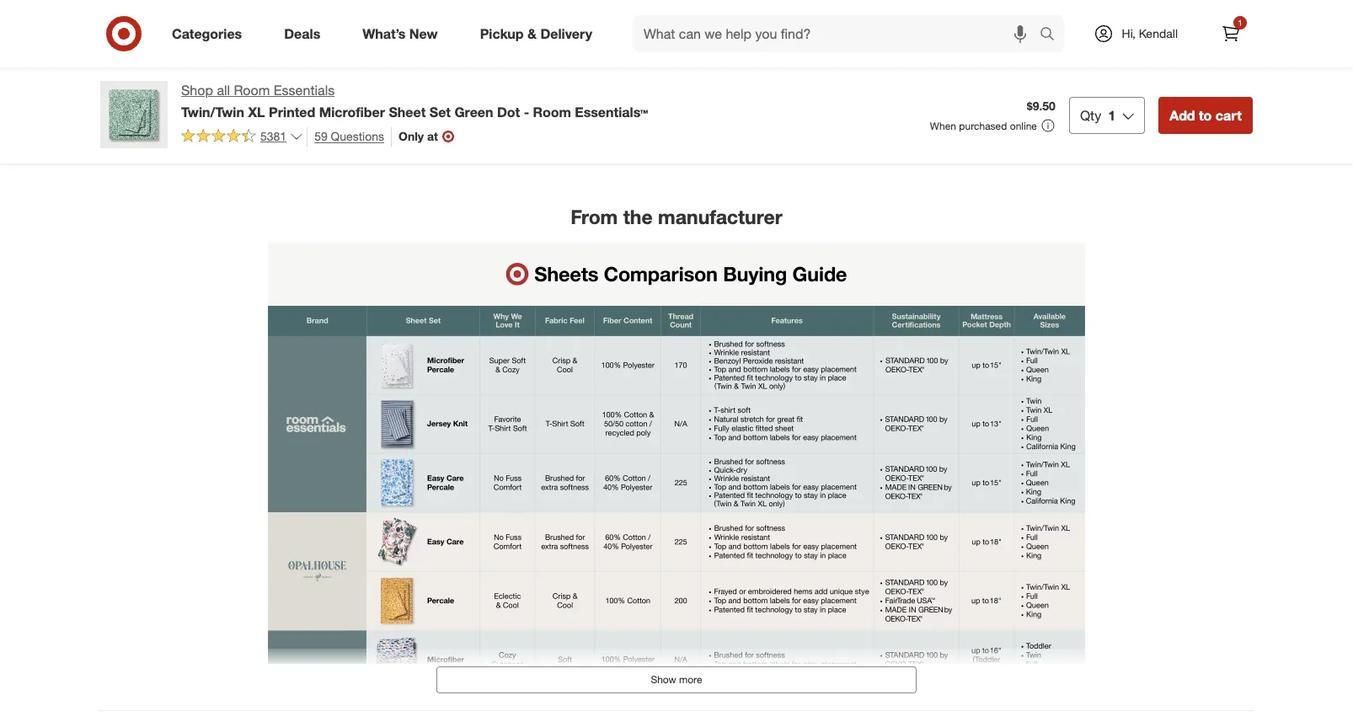 Task type: locate. For each thing, give the bounding box(es) containing it.
1
[[1238, 18, 1243, 28], [1108, 107, 1116, 124]]

sheet
[[197, 45, 228, 59], [839, 45, 870, 59], [1038, 45, 1069, 59], [382, 57, 413, 71], [526, 59, 557, 74], [698, 59, 729, 74], [1142, 59, 1173, 74], [389, 104, 426, 120]]

search
[[1032, 27, 1072, 43]]

performance for $30.00 - $60.00 400 thread count printed performance sheet set - threshold™
[[454, 59, 522, 74]]

thread inside $30.00 - $60.00 400 thread count solid performance sheet set - threshold™
[[649, 45, 686, 59]]

thread inside $30.00 - $60.00 400 thread count printed performance sheet set - threshold™
[[477, 45, 514, 59]]

printed down sponsored
[[269, 104, 315, 120]]

solid inside $20.00 - $40.00 solid jersey sheet set - room essentials™
[[970, 45, 997, 59]]

what's
[[363, 25, 406, 42]]

thread down 400 thread count solid performance sheet set - threshold™ image
[[649, 45, 686, 59]]

1 horizontal spatial performance
[[626, 59, 694, 74]]

2 $60.00 from the left
[[673, 30, 708, 44]]

sheet inside 4 piece microfiber sheet set - cgk linens sponsored
[[382, 57, 413, 71]]

qty 1
[[1080, 107, 1116, 124]]

microfiber up 59 questions
[[319, 104, 385, 120]]

hi, kendall
[[1122, 26, 1178, 40]]

from the manufacturer
[[571, 205, 783, 229]]

400 inside $30.00 - $60.00 400 thread count solid performance sheet set - threshold™
[[626, 45, 646, 59]]

400
[[454, 45, 474, 59], [626, 45, 646, 59]]

set
[[873, 45, 891, 59], [1072, 45, 1090, 59], [110, 59, 128, 74], [560, 59, 578, 74], [732, 59, 750, 74], [1176, 59, 1194, 74], [282, 72, 300, 86], [430, 104, 451, 120]]

0 horizontal spatial $9.50
[[110, 30, 139, 44]]

count down 400 thread count solid performance sheet set - threshold™ image
[[689, 45, 721, 59]]

set down search
[[1072, 45, 1090, 59]]

1 horizontal spatial $40.00
[[1017, 30, 1052, 44]]

1 up pattern
[[1238, 18, 1243, 28]]

sheet up only
[[389, 104, 426, 120]]

sheet inside $9.50 - $22.00 microfiber solid sheet set - room essentials™
[[197, 45, 228, 59]]

$40.00
[[845, 30, 880, 44], [1017, 30, 1052, 44]]

59
[[314, 129, 328, 143]]

qty
[[1080, 107, 1102, 124]]

$25.00
[[798, 30, 833, 44]]

microfiber solid sheet set - room essentials™ image
[[110, 0, 249, 20]]

sheet inside $24.00 - $44.00 easy care printed pattern sheet set - room essentials™
[[1142, 59, 1173, 74]]

1 vertical spatial $9.50
[[1027, 99, 1056, 113]]

room inside $24.00 - $44.00 easy care printed pattern sheet set - room essentials™
[[1205, 59, 1237, 74]]

1 horizontal spatial printed
[[553, 45, 591, 59]]

sheet down what's new
[[382, 57, 413, 71]]

printed
[[553, 45, 591, 59], [1198, 45, 1236, 59], [269, 104, 315, 120]]

cgk
[[311, 72, 337, 86]]

easy
[[1142, 45, 1167, 59]]

3 solid from the left
[[970, 45, 997, 59]]

0 horizontal spatial thread
[[477, 45, 514, 59]]

2 $40.00 from the left
[[1017, 30, 1052, 44]]

1 thread from the left
[[477, 45, 514, 59]]

performance down pickup at the top left of the page
[[454, 59, 522, 74]]

set up the at
[[430, 104, 451, 120]]

$9.50
[[110, 30, 139, 44], [1027, 99, 1056, 113]]

set inside 4 piece microfiber sheet set - cgk linens sponsored
[[282, 72, 300, 86]]

$29.99 - $44.99
[[282, 30, 364, 44]]

sheet down "pickup & delivery" link
[[526, 59, 557, 74]]

threshold™ for $30.00 - $60.00 400 thread count printed performance sheet set - threshold™
[[454, 74, 513, 88]]

1 $60.00 from the left
[[501, 30, 536, 44]]

$60.00
[[501, 30, 536, 44], [673, 30, 708, 44]]

printed for $30.00 - $60.00 400 thread count printed performance sheet set - threshold™
[[553, 45, 591, 59]]

jersey
[[1000, 45, 1035, 59]]

- inside shop all room essentials twin/twin xl printed microfiber sheet set green dot - room essentials™
[[524, 104, 529, 120]]

set inside $9.50 - $22.00 microfiber solid sheet set - room essentials™
[[110, 59, 128, 74]]

performance
[[454, 59, 522, 74], [626, 59, 694, 74]]

room
[[139, 59, 171, 74], [970, 59, 1002, 74], [1205, 59, 1237, 74], [234, 82, 270, 99], [533, 104, 571, 120]]

$40.00 inside $25.00 - $40.00 flannel sheet set - threshold™
[[845, 30, 880, 44]]

threshold™ for $30.00 - $60.00 400 thread count solid performance sheet set - threshold™
[[626, 74, 685, 88]]

1 count from the left
[[517, 45, 550, 59]]

solid down 400 thread count solid performance sheet set - threshold™ image
[[725, 45, 751, 59]]

what's new link
[[348, 15, 459, 52]]

$44.99
[[329, 30, 364, 44]]

threshold™ inside $30.00 - $60.00 400 thread count printed performance sheet set - threshold™
[[454, 74, 513, 88]]

$30.00 for $30.00 - $60.00 400 thread count printed performance sheet set - threshold™
[[454, 30, 489, 44]]

essentials™ inside shop all room essentials twin/twin xl printed microfiber sheet set green dot - room essentials™
[[575, 104, 648, 120]]

microfiber
[[110, 45, 164, 59], [325, 57, 378, 71], [319, 104, 385, 120]]

$30.00 inside $30.00 - $60.00 400 thread count solid performance sheet set - threshold™
[[626, 30, 661, 44]]

threshold™
[[798, 59, 857, 74], [454, 74, 513, 88], [626, 74, 685, 88]]

sheet inside shop all room essentials twin/twin xl printed microfiber sheet set green dot - room essentials™
[[389, 104, 426, 120]]

1 solid from the left
[[167, 45, 194, 59]]

$30.00 down 400 thread count solid performance sheet set - threshold™ image
[[626, 30, 661, 44]]

essentials™
[[174, 59, 234, 74], [1005, 59, 1064, 74], [1142, 74, 1201, 88], [575, 104, 648, 120]]

solid down "$20.00"
[[970, 45, 997, 59]]

set inside $25.00 - $40.00 flannel sheet set - threshold™
[[873, 45, 891, 59]]

1 link
[[1213, 15, 1250, 52]]

1 performance from the left
[[454, 59, 522, 74]]

set down flannel sheet set - threshold™ image
[[873, 45, 891, 59]]

$9.50 left $22.00
[[110, 30, 139, 44]]

2 performance from the left
[[626, 59, 694, 74]]

care
[[1170, 45, 1195, 59]]

0 horizontal spatial solid
[[167, 45, 194, 59]]

-
[[142, 30, 147, 44], [321, 30, 326, 44], [493, 30, 498, 44], [665, 30, 669, 44], [837, 30, 841, 44], [1008, 30, 1013, 44], [1180, 30, 1185, 44], [895, 45, 899, 59], [1093, 45, 1098, 59], [131, 59, 136, 74], [581, 59, 586, 74], [753, 59, 758, 74], [1197, 59, 1202, 74], [303, 72, 308, 86], [524, 104, 529, 120]]

1 horizontal spatial thread
[[649, 45, 686, 59]]

set down 400 thread count solid performance sheet set - threshold™ image
[[732, 59, 750, 74]]

400 for $30.00 - $60.00 400 thread count solid performance sheet set - threshold™
[[626, 45, 646, 59]]

400 up 'green'
[[454, 45, 474, 59]]

solid down $22.00
[[167, 45, 194, 59]]

1 horizontal spatial count
[[689, 45, 721, 59]]

count inside $30.00 - $60.00 400 thread count solid performance sheet set - threshold™
[[689, 45, 721, 59]]

count for printed
[[517, 45, 550, 59]]

2 thread from the left
[[649, 45, 686, 59]]

0 horizontal spatial 400
[[454, 45, 474, 59]]

room down $22.00
[[139, 59, 171, 74]]

flannel sheet set - threshold™ image
[[798, 0, 936, 20]]

0 horizontal spatial $40.00
[[845, 30, 880, 44]]

more
[[679, 673, 702, 686]]

set inside $30.00 - $60.00 400 thread count solid performance sheet set - threshold™
[[732, 59, 750, 74]]

sheet right flannel
[[839, 45, 870, 59]]

0 horizontal spatial performance
[[454, 59, 522, 74]]

0 horizontal spatial $60.00
[[501, 30, 536, 44]]

set up image of twin/twin xl printed microfiber sheet set green dot - room essentials™
[[110, 59, 128, 74]]

$30.00 for $30.00 - $60.00 400 thread count solid performance sheet set - threshold™
[[626, 30, 661, 44]]

2 horizontal spatial printed
[[1198, 45, 1236, 59]]

set down 4
[[282, 72, 300, 86]]

1 400 from the left
[[454, 45, 474, 59]]

0 vertical spatial $9.50
[[110, 30, 139, 44]]

1 horizontal spatial threshold™
[[626, 74, 685, 88]]

$60.00 inside $30.00 - $60.00 400 thread count printed performance sheet set - threshold™
[[501, 30, 536, 44]]

set down care
[[1176, 59, 1194, 74]]

$30.00 - $60.00 400 thread count printed performance sheet set - threshold™
[[454, 30, 591, 88]]

sheet down 400 thread count solid performance sheet set - threshold™ image
[[698, 59, 729, 74]]

1 horizontal spatial $9.50
[[1027, 99, 1056, 113]]

$25.00 - $40.00 flannel sheet set - threshold™
[[798, 30, 899, 74]]

$9.50 up online
[[1027, 99, 1056, 113]]

1 horizontal spatial $60.00
[[673, 30, 708, 44]]

$40.00 up jersey
[[1017, 30, 1052, 44]]

performance down 400 thread count solid performance sheet set - threshold™ image
[[626, 59, 694, 74]]

printed down $44.00
[[1198, 45, 1236, 59]]

set down delivery
[[560, 59, 578, 74]]

0 horizontal spatial threshold™
[[454, 74, 513, 88]]

threshold™ down flannel
[[798, 59, 857, 74]]

thread down pickup at the top left of the page
[[477, 45, 514, 59]]

room down $44.00
[[1205, 59, 1237, 74]]

printed inside shop all room essentials twin/twin xl printed microfiber sheet set green dot - room essentials™
[[269, 104, 315, 120]]

xl
[[248, 104, 265, 120]]

set inside $30.00 - $60.00 400 thread count printed performance sheet set - threshold™
[[560, 59, 578, 74]]

performance inside $30.00 - $60.00 400 thread count printed performance sheet set - threshold™
[[454, 59, 522, 74]]

printed down delivery
[[553, 45, 591, 59]]

microfiber inside 4 piece microfiber sheet set - cgk linens sponsored
[[325, 57, 378, 71]]

1 vertical spatial 1
[[1108, 107, 1116, 124]]

threshold™ inside $30.00 - $60.00 400 thread count solid performance sheet set - threshold™
[[626, 74, 685, 88]]

green
[[455, 104, 493, 120]]

printed inside $30.00 - $60.00 400 thread count printed performance sheet set - threshold™
[[553, 45, 591, 59]]

thread
[[477, 45, 514, 59], [649, 45, 686, 59]]

essentials™ inside $24.00 - $44.00 easy care printed pattern sheet set - room essentials™
[[1142, 74, 1201, 88]]

2 400 from the left
[[626, 45, 646, 59]]

sheet down easy
[[1142, 59, 1173, 74]]

room inside $9.50 - $22.00 microfiber solid sheet set - room essentials™
[[139, 59, 171, 74]]

room up xl
[[234, 82, 270, 99]]

search button
[[1032, 15, 1072, 56]]

when purchased online
[[930, 120, 1037, 132]]

threshold™ down 400 thread count solid performance sheet set - threshold™ image
[[626, 74, 685, 88]]

count
[[517, 45, 550, 59], [689, 45, 721, 59]]

room down "$20.00"
[[970, 59, 1002, 74]]

printed inside $24.00 - $44.00 easy care printed pattern sheet set - room essentials™
[[1198, 45, 1236, 59]]

59 questions
[[314, 129, 384, 143]]

1 right qty
[[1108, 107, 1116, 124]]

count inside $30.00 - $60.00 400 thread count printed performance sheet set - threshold™
[[517, 45, 550, 59]]

1 horizontal spatial solid
[[725, 45, 751, 59]]

$22.00
[[150, 30, 186, 44]]

1 horizontal spatial 1
[[1238, 18, 1243, 28]]

400 thread count solid performance sheet set - threshold™ image
[[626, 0, 764, 20]]

microfiber down $22.00
[[110, 45, 164, 59]]

0 horizontal spatial $30.00
[[454, 30, 489, 44]]

sheet down search
[[1038, 45, 1069, 59]]

5381
[[260, 129, 287, 143]]

2 solid from the left
[[725, 45, 751, 59]]

categories link
[[158, 15, 263, 52]]

1 $30.00 from the left
[[454, 30, 489, 44]]

$9.50 - $22.00 microfiber solid sheet set - room essentials™
[[110, 30, 234, 74]]

400 down 400 thread count solid performance sheet set - threshold™ image
[[626, 45, 646, 59]]

2 horizontal spatial threshold™
[[798, 59, 857, 74]]

sheet down categories
[[197, 45, 228, 59]]

0 horizontal spatial count
[[517, 45, 550, 59]]

room right dot
[[533, 104, 571, 120]]

0 horizontal spatial printed
[[269, 104, 315, 120]]

2 $30.00 from the left
[[626, 30, 661, 44]]

solid
[[167, 45, 194, 59], [725, 45, 751, 59], [970, 45, 997, 59]]

$40.00 down flannel sheet set - threshold™ image
[[845, 30, 880, 44]]

$40.00 inside $20.00 - $40.00 solid jersey sheet set - room essentials™
[[1017, 30, 1052, 44]]

easy care printed pattern sheet set - room essentials™ image
[[1142, 0, 1280, 20]]

1 $40.00 from the left
[[845, 30, 880, 44]]

printed for shop all room essentials twin/twin xl printed microfiber sheet set green dot - room essentials™
[[269, 104, 315, 120]]

$40.00 for sheet
[[845, 30, 880, 44]]

1 horizontal spatial 400
[[626, 45, 646, 59]]

deals link
[[270, 15, 341, 52]]

$60.00 inside $30.00 - $60.00 400 thread count solid performance sheet set - threshold™
[[673, 30, 708, 44]]

What can we help you find? suggestions appear below search field
[[634, 15, 1044, 52]]

$9.50 inside $9.50 - $22.00 microfiber solid sheet set - room essentials™
[[110, 30, 139, 44]]

1 horizontal spatial $30.00
[[626, 30, 661, 44]]

2 horizontal spatial solid
[[970, 45, 997, 59]]

&
[[528, 25, 537, 42]]

add to cart
[[1170, 107, 1242, 124]]

the
[[623, 205, 653, 229]]

400 inside $30.00 - $60.00 400 thread count printed performance sheet set - threshold™
[[454, 45, 474, 59]]

when
[[930, 120, 956, 132]]

microfiber up linens
[[325, 57, 378, 71]]

0 horizontal spatial 1
[[1108, 107, 1116, 124]]

2 count from the left
[[689, 45, 721, 59]]

threshold™ up 'green'
[[454, 74, 513, 88]]

$30.00 inside $30.00 - $60.00 400 thread count printed performance sheet set - threshold™
[[454, 30, 489, 44]]

count down &
[[517, 45, 550, 59]]

$30.00
[[454, 30, 489, 44], [626, 30, 661, 44]]

performance inside $30.00 - $60.00 400 thread count solid performance sheet set - threshold™
[[626, 59, 694, 74]]

$44.00
[[1188, 30, 1224, 44]]

$30.00 right "new" at top left
[[454, 30, 489, 44]]



Task type: vqa. For each thing, say whether or not it's contained in the screenshot.
left workout
no



Task type: describe. For each thing, give the bounding box(es) containing it.
performance for $30.00 - $60.00 400 thread count solid performance sheet set - threshold™
[[626, 59, 694, 74]]

twin/twin
[[181, 104, 244, 120]]

shop
[[181, 82, 213, 99]]

categories
[[172, 25, 242, 42]]

microfiber inside shop all room essentials twin/twin xl printed microfiber sheet set green dot - room essentials™
[[319, 104, 385, 120]]

sheet inside $30.00 - $60.00 400 thread count solid performance sheet set - threshold™
[[698, 59, 729, 74]]

kendall
[[1139, 26, 1178, 40]]

pickup & delivery link
[[466, 15, 614, 52]]

$24.00 - $44.00 easy care printed pattern sheet set - room essentials™
[[1142, 30, 1278, 88]]

essentials™ inside $20.00 - $40.00 solid jersey sheet set - room essentials™
[[1005, 59, 1064, 74]]

to
[[1199, 107, 1212, 124]]

dot
[[497, 104, 520, 120]]

thread for $30.00 - $60.00 400 thread count printed performance sheet set - threshold™
[[477, 45, 514, 59]]

4 piece microfiber sheet set - cgk linens sponsored
[[282, 57, 413, 99]]

pickup & delivery
[[480, 25, 592, 42]]

show more
[[651, 673, 702, 686]]

0 vertical spatial 1
[[1238, 18, 1243, 28]]

400 for $30.00 - $60.00 400 thread count printed performance sheet set - threshold™
[[454, 45, 474, 59]]

add to cart button
[[1159, 97, 1253, 134]]

$29.99
[[282, 30, 318, 44]]

59 questions link
[[307, 127, 384, 146]]

at
[[427, 129, 438, 143]]

only
[[399, 129, 424, 143]]

$60.00 for printed
[[501, 30, 536, 44]]

only at
[[399, 129, 438, 143]]

set inside $20.00 - $40.00 solid jersey sheet set - room essentials™
[[1072, 45, 1090, 59]]

questions
[[331, 129, 384, 143]]

essentials
[[274, 82, 335, 99]]

from
[[571, 205, 618, 229]]

show more button
[[436, 667, 917, 694]]

count for solid
[[689, 45, 721, 59]]

solid jersey sheet set - room essentials™ image
[[970, 0, 1108, 20]]

set inside $24.00 - $44.00 easy care printed pattern sheet set - room essentials™
[[1176, 59, 1194, 74]]

$30.00 - $60.00 400 thread count solid performance sheet set - threshold™
[[626, 30, 758, 88]]

$20.00
[[970, 30, 1005, 44]]

$24.00
[[1142, 30, 1177, 44]]

piece
[[292, 57, 322, 71]]

room inside $20.00 - $40.00 solid jersey sheet set - room essentials™
[[970, 59, 1002, 74]]

new
[[409, 25, 438, 42]]

linens
[[340, 72, 375, 86]]

pickup
[[480, 25, 524, 42]]

5381 link
[[181, 127, 303, 148]]

show
[[651, 673, 676, 686]]

what's new
[[363, 25, 438, 42]]

$40.00 for jersey
[[1017, 30, 1052, 44]]

sheet inside $25.00 - $40.00 flannel sheet set - threshold™
[[839, 45, 870, 59]]

pattern
[[1240, 45, 1278, 59]]

thread for $30.00 - $60.00 400 thread count solid performance sheet set - threshold™
[[649, 45, 686, 59]]

purchased
[[959, 120, 1007, 132]]

online
[[1010, 120, 1037, 132]]

flannel
[[798, 45, 836, 59]]

add
[[1170, 107, 1195, 124]]

$9.50 for $9.50
[[1027, 99, 1056, 113]]

4
[[282, 57, 289, 71]]

sheet inside $30.00 - $60.00 400 thread count printed performance sheet set - threshold™
[[526, 59, 557, 74]]

essentials™ inside $9.50 - $22.00 microfiber solid sheet set - room essentials™
[[174, 59, 234, 74]]

solid inside $9.50 - $22.00 microfiber solid sheet set - room essentials™
[[167, 45, 194, 59]]

all
[[217, 82, 230, 99]]

$9.50 for $9.50 - $22.00 microfiber solid sheet set - room essentials™
[[110, 30, 139, 44]]

- inside 4 piece microfiber sheet set - cgk linens sponsored
[[303, 72, 308, 86]]

sheet inside $20.00 - $40.00 solid jersey sheet set - room essentials™
[[1038, 45, 1069, 59]]

cart
[[1216, 107, 1242, 124]]

shop all room essentials twin/twin xl printed microfiber sheet set green dot - room essentials™
[[181, 82, 648, 120]]

set inside shop all room essentials twin/twin xl printed microfiber sheet set green dot - room essentials™
[[430, 104, 451, 120]]

$20.00 - $40.00 solid jersey sheet set - room essentials™
[[970, 30, 1098, 74]]

hi,
[[1122, 26, 1136, 40]]

threshold™ inside $25.00 - $40.00 flannel sheet set - threshold™
[[798, 59, 857, 74]]

solid inside $30.00 - $60.00 400 thread count solid performance sheet set - threshold™
[[725, 45, 751, 59]]

$60.00 for solid
[[673, 30, 708, 44]]

delivery
[[541, 25, 592, 42]]

deals
[[284, 25, 320, 42]]

image of twin/twin xl printed microfiber sheet set green dot - room essentials™ image
[[100, 81, 168, 148]]

microfiber inside $9.50 - $22.00 microfiber solid sheet set - room essentials™
[[110, 45, 164, 59]]

manufacturer
[[658, 205, 783, 229]]

sponsored
[[282, 87, 332, 99]]



